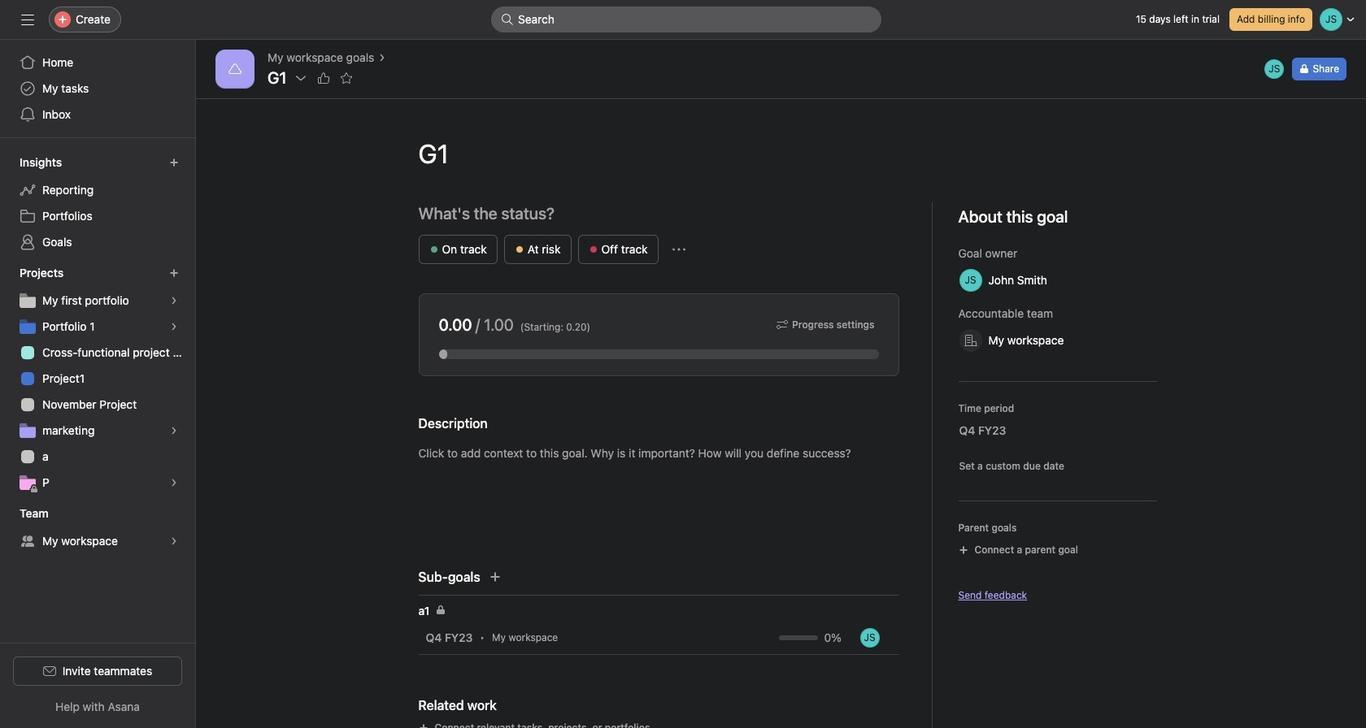 Task type: describe. For each thing, give the bounding box(es) containing it.
see details, my workspace image
[[169, 537, 179, 546]]

projects element
[[0, 259, 195, 499]]

new insights image
[[169, 158, 179, 168]]

insights element
[[0, 148, 195, 259]]

see details, p image
[[169, 478, 179, 488]]

global element
[[0, 40, 195, 137]]

toggle owner popover image
[[860, 629, 879, 648]]

new project or portfolio image
[[169, 268, 179, 278]]

add goal image
[[489, 571, 502, 584]]



Task type: vqa. For each thing, say whether or not it's contained in the screenshot.
list box
yes



Task type: locate. For each thing, give the bounding box(es) containing it.
see details, marketing image
[[169, 426, 179, 436]]

see details, portfolio 1 image
[[169, 322, 179, 332]]

show options image
[[295, 72, 308, 85]]

hide sidebar image
[[21, 13, 34, 26]]

Goal name text field
[[405, 124, 1157, 183]]

see details, my first portfolio image
[[169, 296, 179, 306]]

0 likes. click to like this task image
[[317, 72, 330, 85]]

add to starred image
[[340, 72, 353, 85]]

teams element
[[0, 499, 195, 558]]

list box
[[491, 7, 881, 33]]

prominent image
[[501, 13, 514, 26]]



